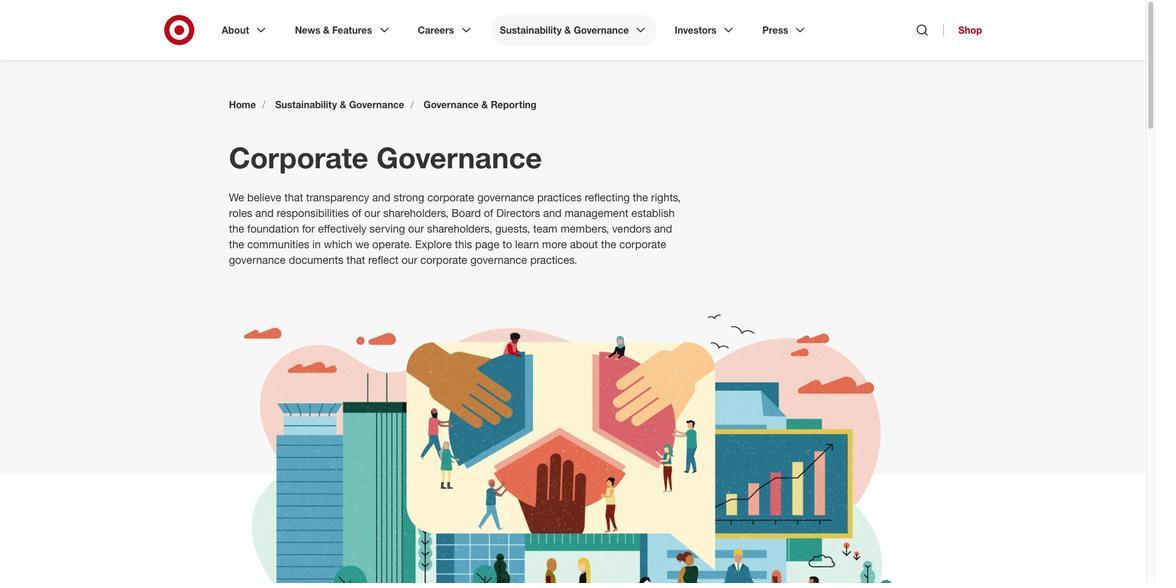Task type: vqa. For each thing, say whether or not it's contained in the screenshot.
Press
yes



Task type: describe. For each thing, give the bounding box(es) containing it.
foundation
[[247, 222, 299, 235]]

governance & reporting
[[424, 99, 537, 111]]

careers link
[[410, 14, 482, 46]]

reporting
[[491, 99, 537, 111]]

sustainability for right sustainability & governance link
[[500, 24, 562, 36]]

investors
[[675, 24, 717, 36]]

0 vertical spatial shareholders,
[[383, 206, 449, 220]]

believe
[[247, 191, 282, 204]]

governance & reporting link
[[424, 99, 537, 111]]

governance up directors
[[478, 191, 535, 204]]

reflect
[[368, 253, 399, 267]]

page
[[475, 238, 500, 251]]

home link
[[229, 99, 256, 111]]

vendors
[[613, 222, 651, 235]]

0 horizontal spatial that
[[285, 191, 303, 204]]

home
[[229, 99, 256, 111]]

board
[[452, 206, 481, 220]]

communities
[[247, 238, 310, 251]]

2 vertical spatial our
[[402, 253, 418, 267]]

about
[[222, 24, 249, 36]]

we
[[229, 191, 244, 204]]

news
[[295, 24, 321, 36]]

explore
[[415, 238, 452, 251]]

operate.
[[373, 238, 412, 251]]

2 vertical spatial corporate
[[421, 253, 468, 267]]

and down establish
[[654, 222, 673, 235]]

and down believe
[[256, 206, 274, 220]]

features
[[333, 24, 372, 36]]

sustainability for bottom sustainability & governance link
[[275, 99, 337, 111]]

and left strong
[[373, 191, 391, 204]]

serving
[[370, 222, 405, 235]]

reflecting
[[585, 191, 630, 204]]

guests,
[[496, 222, 530, 235]]

which
[[324, 238, 353, 251]]

corporate governance
[[229, 140, 542, 175]]

investors link
[[667, 14, 745, 46]]



Task type: locate. For each thing, give the bounding box(es) containing it.
for
[[302, 222, 315, 235]]

to
[[503, 238, 512, 251]]

0 vertical spatial sustainability
[[500, 24, 562, 36]]

news & features
[[295, 24, 372, 36]]

1 of from the left
[[352, 206, 362, 220]]

&
[[323, 24, 330, 36], [565, 24, 571, 36], [340, 99, 347, 111], [482, 99, 488, 111]]

1 vertical spatial that
[[347, 253, 365, 267]]

1 vertical spatial sustainability
[[275, 99, 337, 111]]

1 vertical spatial sustainability & governance link
[[275, 99, 405, 111]]

corporate down vendors
[[620, 238, 667, 251]]

the
[[633, 191, 649, 204], [229, 222, 244, 235], [229, 238, 244, 251], [601, 238, 617, 251]]

0 vertical spatial our
[[365, 206, 380, 220]]

about
[[570, 238, 598, 251]]

governance down to
[[471, 253, 528, 267]]

documents
[[289, 253, 344, 267]]

of
[[352, 206, 362, 220], [484, 206, 494, 220]]

in
[[313, 238, 321, 251]]

press
[[763, 24, 789, 36]]

shop
[[959, 24, 983, 36]]

shareholders, up this
[[427, 222, 493, 235]]

practices.
[[531, 253, 578, 267]]

corporate
[[229, 140, 369, 175]]

0 vertical spatial corporate
[[428, 191, 475, 204]]

rights,
[[652, 191, 681, 204]]

news & features link
[[287, 14, 400, 46]]

our up serving on the left top
[[365, 206, 380, 220]]

management
[[565, 206, 629, 220]]

1 horizontal spatial that
[[347, 253, 365, 267]]

about link
[[213, 14, 277, 46]]

our
[[365, 206, 380, 220], [408, 222, 424, 235], [402, 253, 418, 267]]

effectively
[[318, 222, 367, 235]]

1 vertical spatial sustainability & governance
[[275, 99, 405, 111]]

team
[[533, 222, 558, 235]]

transparency
[[306, 191, 370, 204]]

1 horizontal spatial sustainability & governance link
[[492, 14, 657, 46]]

governance
[[574, 24, 629, 36], [349, 99, 405, 111], [424, 99, 479, 111], [377, 140, 542, 175]]

learn
[[515, 238, 539, 251]]

press link
[[754, 14, 817, 46]]

sustainability & governance
[[500, 24, 629, 36], [275, 99, 405, 111]]

1 horizontal spatial sustainability & governance
[[500, 24, 629, 36]]

we believe that transparency and strong corporate governance practices reflecting the rights, roles and responsibilities of our shareholders, board of directors and management establish the foundation for effectively serving our shareholders, guests, team members, vendors and the communities in which we operate. explore this page to learn more about the corporate governance documents that reflect our corporate governance practices.
[[229, 191, 681, 267]]

directors
[[497, 206, 541, 220]]

sustainability & governance link
[[492, 14, 657, 46], [275, 99, 405, 111]]

more
[[542, 238, 567, 251]]

governance down communities
[[229, 253, 286, 267]]

that down we at the left top of the page
[[347, 253, 365, 267]]

corporate down 'explore'
[[421, 253, 468, 267]]

governance
[[478, 191, 535, 204], [229, 253, 286, 267], [471, 253, 528, 267]]

0 vertical spatial sustainability & governance
[[500, 24, 629, 36]]

1 vertical spatial shareholders,
[[427, 222, 493, 235]]

strong
[[394, 191, 425, 204]]

that
[[285, 191, 303, 204], [347, 253, 365, 267]]

responsibilities
[[277, 206, 349, 220]]

1 vertical spatial our
[[408, 222, 424, 235]]

of right board
[[484, 206, 494, 220]]

members,
[[561, 222, 610, 235]]

2 of from the left
[[484, 206, 494, 220]]

shop link
[[944, 24, 983, 36]]

shareholders, down strong
[[383, 206, 449, 220]]

roles
[[229, 206, 253, 220]]

and down practices
[[544, 206, 562, 220]]

0 vertical spatial that
[[285, 191, 303, 204]]

practices
[[538, 191, 582, 204]]

we
[[356, 238, 370, 251]]

0 horizontal spatial sustainability & governance link
[[275, 99, 405, 111]]

0 horizontal spatial of
[[352, 206, 362, 220]]

of up effectively
[[352, 206, 362, 220]]

establish
[[632, 206, 675, 220]]

and
[[373, 191, 391, 204], [256, 206, 274, 220], [544, 206, 562, 220], [654, 222, 673, 235]]

our down operate. on the left top
[[402, 253, 418, 267]]

corporate up board
[[428, 191, 475, 204]]

0 horizontal spatial sustainability & governance
[[275, 99, 405, 111]]

0 horizontal spatial sustainability
[[275, 99, 337, 111]]

1 vertical spatial corporate
[[620, 238, 667, 251]]

0 vertical spatial sustainability & governance link
[[492, 14, 657, 46]]

corporate
[[428, 191, 475, 204], [620, 238, 667, 251], [421, 253, 468, 267]]

sustainability
[[500, 24, 562, 36], [275, 99, 337, 111]]

1 horizontal spatial sustainability
[[500, 24, 562, 36]]

our up 'explore'
[[408, 222, 424, 235]]

diagram image
[[229, 297, 918, 584]]

careers
[[418, 24, 454, 36]]

this
[[455, 238, 472, 251]]

shareholders,
[[383, 206, 449, 220], [427, 222, 493, 235]]

that up responsibilities
[[285, 191, 303, 204]]

1 horizontal spatial of
[[484, 206, 494, 220]]



